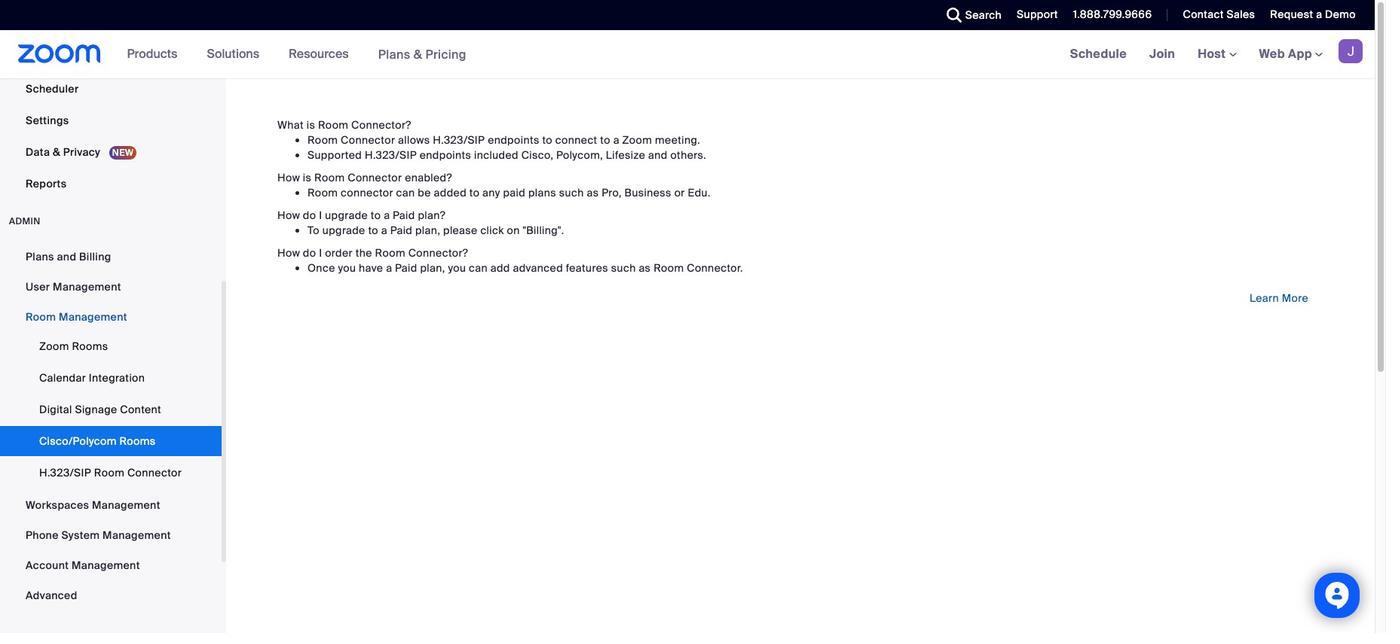 Task type: describe. For each thing, give the bounding box(es) containing it.
banner containing products
[[0, 30, 1375, 79]]

demo
[[1325, 8, 1356, 21]]

edu.
[[688, 186, 711, 200]]

admin menu menu
[[0, 243, 222, 612]]

add
[[490, 262, 510, 275]]

allows
[[398, 133, 430, 147]]

scheduler
[[26, 82, 79, 96]]

how for how do i order the room connector? once you have a paid plan, you can add advanced features such as room connector.
[[277, 246, 300, 260]]

cisco,
[[521, 148, 553, 162]]

to inside "how is room connector enabled? room connector can be added to any paid plans such as pro, business or edu."
[[469, 186, 480, 200]]

data & privacy link
[[0, 137, 222, 167]]

supported
[[308, 148, 362, 162]]

meetings navigation
[[1059, 30, 1375, 79]]

settings link
[[0, 106, 222, 136]]

privacy
[[63, 145, 100, 159]]

plans for plans & pricing
[[378, 46, 410, 62]]

contact
[[1183, 8, 1224, 21]]

management for workspaces management
[[92, 499, 160, 513]]

learn more link
[[1250, 292, 1308, 305]]

is for how
[[303, 171, 312, 185]]

schedule
[[1070, 46, 1127, 62]]

plans for plans and billing
[[26, 250, 54, 264]]

to up "lifesize"
[[600, 133, 610, 147]]

any
[[482, 186, 500, 200]]

workspaces
[[26, 499, 89, 513]]

management for room management
[[59, 311, 127, 324]]

system
[[61, 529, 100, 543]]

products button
[[127, 30, 184, 78]]

sales
[[1227, 8, 1255, 21]]

digital
[[39, 403, 72, 417]]

web app button
[[1259, 46, 1323, 62]]

included
[[474, 148, 519, 162]]

plan, inside how do i upgrade to a paid plan? to upgrade to a paid plan, please click on "billing".
[[415, 224, 440, 237]]

1 vertical spatial endpoints
[[420, 148, 471, 162]]

a down connector
[[384, 209, 390, 222]]

a inside "how do i order the room connector? once you have a paid plan, you can add advanced features such as room connector."
[[386, 262, 392, 275]]

connector
[[341, 186, 393, 200]]

business
[[624, 186, 671, 200]]

2 you from the left
[[448, 262, 466, 275]]

host button
[[1198, 46, 1236, 62]]

what
[[277, 118, 304, 132]]

and inside admin menu menu
[[57, 250, 76, 264]]

a inside what is room connector? room connector allows h.323/sip endpoints to connect to a zoom meeting. supported h.323/sip endpoints included cisco, polycom, lifesize and others.
[[613, 133, 619, 147]]

as inside "how is room connector enabled? room connector can be added to any paid plans such as pro, business or edu."
[[587, 186, 599, 200]]

calendar integration
[[39, 372, 145, 385]]

schedule link
[[1059, 30, 1138, 78]]

side navigation navigation
[[0, 0, 226, 634]]

cisco/polycom rooms link
[[0, 427, 222, 457]]

host
[[1198, 46, 1229, 62]]

digital signage content link
[[0, 395, 222, 425]]

h.323/sip inside the room management menu
[[39, 467, 91, 480]]

contact sales
[[1183, 8, 1255, 21]]

once
[[308, 262, 335, 275]]

others.
[[670, 148, 706, 162]]

how do i order the room connector? once you have a paid plan, you can add advanced features such as room connector.
[[277, 246, 743, 275]]

calendar
[[39, 372, 86, 385]]

personal menu menu
[[0, 0, 222, 200]]

lifesize
[[606, 148, 645, 162]]

plans
[[528, 186, 556, 200]]

calendar integration link
[[0, 363, 222, 393]]

data & privacy
[[26, 145, 103, 159]]

web
[[1259, 46, 1285, 62]]

as inside "how do i order the room connector? once you have a paid plan, you can add advanced features such as room connector."
[[639, 262, 651, 275]]

connector inside h.323/sip room connector link
[[127, 467, 182, 480]]

support
[[1017, 8, 1058, 21]]

order
[[325, 246, 353, 260]]

account management
[[26, 559, 140, 573]]

1 vertical spatial upgrade
[[322, 224, 365, 237]]

please
[[443, 224, 478, 237]]

billing
[[79, 250, 111, 264]]

zoom inside what is room connector? room connector allows h.323/sip endpoints to connect to a zoom meeting. supported h.323/sip endpoints included cisco, polycom, lifesize and others.
[[622, 133, 652, 147]]

rooms for cisco/polycom rooms
[[119, 435, 156, 448]]

learn
[[1250, 292, 1279, 305]]

to
[[308, 224, 320, 237]]

h.323/sip room connector
[[39, 467, 182, 480]]

is for what
[[307, 118, 315, 132]]

be
[[418, 186, 431, 200]]

"billing".
[[523, 224, 564, 237]]

how is room connector enabled? room connector can be added to any paid plans such as pro, business or edu.
[[277, 171, 711, 200]]

reports link
[[0, 169, 222, 199]]

meeting.
[[655, 133, 700, 147]]

the
[[355, 246, 372, 260]]

request a demo
[[1270, 8, 1356, 21]]

connector.
[[687, 262, 743, 275]]

products
[[127, 46, 177, 62]]

integration
[[89, 372, 145, 385]]

have
[[359, 262, 383, 275]]

learn more
[[1250, 292, 1308, 305]]

advanced
[[513, 262, 563, 275]]

app
[[1288, 46, 1312, 62]]

can inside "how do i order the room connector? once you have a paid plan, you can add advanced features such as room connector."
[[469, 262, 488, 275]]

pro,
[[602, 186, 622, 200]]

solutions button
[[207, 30, 266, 78]]

on
[[507, 224, 520, 237]]

1 vertical spatial h.323/sip
[[365, 148, 417, 162]]

resources button
[[289, 30, 355, 78]]



Task type: vqa. For each thing, say whether or not it's contained in the screenshot.
Developer Platform link
no



Task type: locate. For each thing, give the bounding box(es) containing it.
plans & pricing
[[378, 46, 466, 62]]

plans inside product information navigation
[[378, 46, 410, 62]]

endpoints up enabled?
[[420, 148, 471, 162]]

phone system management
[[26, 529, 171, 543]]

0 vertical spatial &
[[414, 46, 422, 62]]

as right "features"
[[639, 262, 651, 275]]

1 horizontal spatial h.323/sip
[[365, 148, 417, 162]]

can left be
[[396, 186, 415, 200]]

1 horizontal spatial plans
[[378, 46, 410, 62]]

a
[[1316, 8, 1322, 21], [613, 133, 619, 147], [384, 209, 390, 222], [381, 224, 387, 237], [386, 262, 392, 275]]

do for upgrade
[[303, 209, 316, 222]]

search button
[[935, 0, 1005, 30]]

to up cisco,
[[542, 133, 553, 147]]

0 vertical spatial and
[[648, 148, 668, 162]]

do for order
[[303, 246, 316, 260]]

2 vertical spatial h.323/sip
[[39, 467, 91, 480]]

plan, down plan?
[[415, 224, 440, 237]]

connector? inside "how do i order the room connector? once you have a paid plan, you can add advanced features such as room connector."
[[408, 246, 468, 260]]

paid
[[503, 186, 525, 200]]

1 how from the top
[[277, 171, 300, 185]]

solutions
[[207, 46, 259, 62]]

connector? down the please
[[408, 246, 468, 260]]

h.323/sip down allows
[[365, 148, 417, 162]]

plan,
[[415, 224, 440, 237], [420, 262, 445, 275]]

you down the please
[[448, 262, 466, 275]]

paid inside "how do i order the room connector? once you have a paid plan, you can add advanced features such as room connector."
[[395, 262, 417, 275]]

1 horizontal spatial rooms
[[119, 435, 156, 448]]

0 vertical spatial plans
[[378, 46, 410, 62]]

how inside "how is room connector enabled? room connector can be added to any paid plans such as pro, business or edu."
[[277, 171, 300, 185]]

0 vertical spatial connector?
[[351, 118, 411, 132]]

0 vertical spatial as
[[587, 186, 599, 200]]

0 horizontal spatial and
[[57, 250, 76, 264]]

0 horizontal spatial rooms
[[72, 340, 108, 353]]

1 horizontal spatial such
[[611, 262, 636, 275]]

0 vertical spatial can
[[396, 186, 415, 200]]

banner
[[0, 30, 1375, 79]]

room
[[318, 118, 348, 132], [308, 133, 338, 147], [314, 171, 345, 185], [308, 186, 338, 200], [375, 246, 405, 260], [654, 262, 684, 275], [26, 311, 56, 324], [94, 467, 124, 480]]

2 vertical spatial paid
[[395, 262, 417, 275]]

1.888.799.9666
[[1073, 8, 1152, 21]]

1 vertical spatial rooms
[[119, 435, 156, 448]]

added
[[434, 186, 467, 200]]

content
[[120, 403, 161, 417]]

1 vertical spatial is
[[303, 171, 312, 185]]

& for privacy
[[53, 145, 60, 159]]

do up once
[[303, 246, 316, 260]]

plans
[[378, 46, 410, 62], [26, 250, 54, 264]]

management for user management
[[53, 280, 121, 294]]

2 horizontal spatial h.323/sip
[[433, 133, 485, 147]]

h.323/sip up included
[[433, 133, 485, 147]]

how do i upgrade to a paid plan? to upgrade to a paid plan, please click on "billing".
[[277, 209, 564, 237]]

zoom logo image
[[18, 44, 101, 63]]

0 horizontal spatial zoom
[[39, 340, 69, 353]]

such inside "how is room connector enabled? room connector can be added to any paid plans such as pro, business or edu."
[[559, 186, 584, 200]]

join
[[1149, 46, 1175, 62]]

& for pricing
[[414, 46, 422, 62]]

account
[[26, 559, 69, 573]]

management down phone system management
[[72, 559, 140, 573]]

endpoints
[[488, 133, 539, 147], [420, 148, 471, 162]]

1 horizontal spatial zoom
[[622, 133, 652, 147]]

enabled?
[[405, 171, 452, 185]]

paid
[[393, 209, 415, 222], [390, 224, 412, 237], [395, 262, 417, 275]]

upgrade down connector
[[325, 209, 368, 222]]

0 vertical spatial i
[[319, 209, 322, 222]]

1 vertical spatial zoom
[[39, 340, 69, 353]]

i up to
[[319, 209, 322, 222]]

you
[[338, 262, 356, 275], [448, 262, 466, 275]]

connector? up allows
[[351, 118, 411, 132]]

cisco/polycom
[[39, 435, 117, 448]]

room management
[[26, 311, 127, 324]]

is inside "how is room connector enabled? room connector can be added to any paid plans such as pro, business or edu."
[[303, 171, 312, 185]]

1 vertical spatial and
[[57, 250, 76, 264]]

1 vertical spatial plans
[[26, 250, 54, 264]]

a up "lifesize"
[[613, 133, 619, 147]]

i inside "how do i order the room connector? once you have a paid plan, you can add advanced features such as room connector."
[[319, 246, 322, 260]]

1 vertical spatial connector?
[[408, 246, 468, 260]]

1 horizontal spatial as
[[639, 262, 651, 275]]

do up to
[[303, 209, 316, 222]]

management down billing
[[53, 280, 121, 294]]

advanced
[[26, 589, 77, 603]]

plans up user
[[26, 250, 54, 264]]

connector inside "how is room connector enabled? room connector can be added to any paid plans such as pro, business or edu."
[[348, 171, 402, 185]]

upgrade up order
[[322, 224, 365, 237]]

polycom,
[[556, 148, 603, 162]]

room management menu
[[0, 332, 222, 490]]

user
[[26, 280, 50, 294]]

what is room connector? room connector allows h.323/sip endpoints to connect to a zoom meeting. supported h.323/sip endpoints included cisco, polycom, lifesize and others.
[[277, 118, 706, 162]]

h.323/sip room connector link
[[0, 458, 222, 488]]

and inside what is room connector? room connector allows h.323/sip endpoints to connect to a zoom meeting. supported h.323/sip endpoints included cisco, polycom, lifesize and others.
[[648, 148, 668, 162]]

& inside personal menu menu
[[53, 145, 60, 159]]

0 horizontal spatial endpoints
[[420, 148, 471, 162]]

zoom rooms
[[39, 340, 108, 353]]

upgrade
[[325, 209, 368, 222], [322, 224, 365, 237]]

do inside how do i upgrade to a paid plan? to upgrade to a paid plan, please click on "billing".
[[303, 209, 316, 222]]

more
[[1282, 292, 1308, 305]]

1 do from the top
[[303, 209, 316, 222]]

cisco/polycom rooms
[[39, 435, 156, 448]]

data
[[26, 145, 50, 159]]

plans and billing
[[26, 250, 111, 264]]

phone
[[26, 529, 59, 543]]

to up the
[[368, 224, 378, 237]]

click
[[480, 224, 504, 237]]

pricing
[[425, 46, 466, 62]]

such right "features"
[[611, 262, 636, 275]]

is right what
[[307, 118, 315, 132]]

user management
[[26, 280, 121, 294]]

such inside "how do i order the room connector? once you have a paid plan, you can add advanced features such as room connector."
[[611, 262, 636, 275]]

1 vertical spatial connector
[[348, 171, 402, 185]]

plan, inside "how do i order the room connector? once you have a paid plan, you can add advanced features such as room connector."
[[420, 262, 445, 275]]

i
[[319, 209, 322, 222], [319, 246, 322, 260]]

digital signage content
[[39, 403, 161, 417]]

how inside "how do i order the room connector? once you have a paid plan, you can add advanced features such as room connector."
[[277, 246, 300, 260]]

0 horizontal spatial as
[[587, 186, 599, 200]]

h.323/sip
[[433, 133, 485, 147], [365, 148, 417, 162], [39, 467, 91, 480]]

you down order
[[338, 262, 356, 275]]

request a demo link
[[1259, 0, 1375, 30], [1270, 8, 1356, 21]]

rooms for zoom rooms
[[72, 340, 108, 353]]

1 horizontal spatial you
[[448, 262, 466, 275]]

0 horizontal spatial you
[[338, 262, 356, 275]]

a right have
[[386, 262, 392, 275]]

search
[[965, 8, 1002, 22]]

how
[[277, 171, 300, 185], [277, 209, 300, 222], [277, 246, 300, 260]]

how inside how do i upgrade to a paid plan? to upgrade to a paid plan, please click on "billing".
[[277, 209, 300, 222]]

is inside what is room connector? room connector allows h.323/sip endpoints to connect to a zoom meeting. supported h.323/sip endpoints included cisco, polycom, lifesize and others.
[[307, 118, 315, 132]]

scheduler link
[[0, 74, 222, 104]]

0 vertical spatial how
[[277, 171, 300, 185]]

a left demo
[[1316, 8, 1322, 21]]

i inside how do i upgrade to a paid plan? to upgrade to a paid plan, please click on "billing".
[[319, 209, 322, 222]]

i for order
[[319, 246, 322, 260]]

1 vertical spatial can
[[469, 262, 488, 275]]

rooms down "content" on the left
[[119, 435, 156, 448]]

0 vertical spatial h.323/sip
[[433, 133, 485, 147]]

1 vertical spatial do
[[303, 246, 316, 260]]

do inside "how do i order the room connector? once you have a paid plan, you can add advanced features such as room connector."
[[303, 246, 316, 260]]

plan, down how do i upgrade to a paid plan? to upgrade to a paid plan, please click on "billing".
[[420, 262, 445, 275]]

signage
[[75, 403, 117, 417]]

&
[[414, 46, 422, 62], [53, 145, 60, 159]]

request
[[1270, 8, 1313, 21]]

0 vertical spatial do
[[303, 209, 316, 222]]

and left billing
[[57, 250, 76, 264]]

endpoints up included
[[488, 133, 539, 147]]

zoom rooms link
[[0, 332, 222, 362]]

0 vertical spatial such
[[559, 186, 584, 200]]

0 horizontal spatial plans
[[26, 250, 54, 264]]

and down meeting.
[[648, 148, 668, 162]]

management down h.323/sip room connector link
[[92, 499, 160, 513]]

& right data
[[53, 145, 60, 159]]

0 vertical spatial plan,
[[415, 224, 440, 237]]

connector?
[[351, 118, 411, 132], [408, 246, 468, 260]]

connector down cisco/polycom rooms link
[[127, 467, 182, 480]]

connector up supported
[[341, 133, 395, 147]]

reports
[[26, 177, 67, 191]]

1 vertical spatial paid
[[390, 224, 412, 237]]

& inside product information navigation
[[414, 46, 422, 62]]

rooms up 'calendar integration'
[[72, 340, 108, 353]]

management for account management
[[72, 559, 140, 573]]

zoom inside the room management menu
[[39, 340, 69, 353]]

is down supported
[[303, 171, 312, 185]]

1 horizontal spatial and
[[648, 148, 668, 162]]

connector up connector
[[348, 171, 402, 185]]

1 you from the left
[[338, 262, 356, 275]]

1 vertical spatial i
[[319, 246, 322, 260]]

1 horizontal spatial &
[[414, 46, 422, 62]]

2 i from the top
[[319, 246, 322, 260]]

to left the any
[[469, 186, 480, 200]]

resources
[[289, 46, 349, 62]]

to down connector
[[371, 209, 381, 222]]

such right plans
[[559, 186, 584, 200]]

connector
[[341, 133, 395, 147], [348, 171, 402, 185], [127, 467, 182, 480]]

0 vertical spatial upgrade
[[325, 209, 368, 222]]

0 vertical spatial is
[[307, 118, 315, 132]]

connector inside what is room connector? room connector allows h.323/sip endpoints to connect to a zoom meeting. supported h.323/sip endpoints included cisco, polycom, lifesize and others.
[[341, 133, 395, 147]]

0 horizontal spatial h.323/sip
[[39, 467, 91, 480]]

2 vertical spatial connector
[[127, 467, 182, 480]]

plans left pricing
[[378, 46, 410, 62]]

0 vertical spatial endpoints
[[488, 133, 539, 147]]

0 horizontal spatial &
[[53, 145, 60, 159]]

workspaces management
[[26, 499, 160, 513]]

1 horizontal spatial endpoints
[[488, 133, 539, 147]]

i up once
[[319, 246, 322, 260]]

1 horizontal spatial can
[[469, 262, 488, 275]]

join link
[[1138, 30, 1186, 78]]

can
[[396, 186, 415, 200], [469, 262, 488, 275]]

as left the pro, on the left top of page
[[587, 186, 599, 200]]

admin
[[9, 216, 41, 228]]

3 how from the top
[[277, 246, 300, 260]]

1 vertical spatial such
[[611, 262, 636, 275]]

0 vertical spatial zoom
[[622, 133, 652, 147]]

management down workspaces management
[[103, 529, 171, 543]]

to
[[542, 133, 553, 147], [600, 133, 610, 147], [469, 186, 480, 200], [371, 209, 381, 222], [368, 224, 378, 237]]

profile picture image
[[1339, 39, 1363, 63]]

product information navigation
[[116, 30, 478, 79]]

can inside "how is room connector enabled? room connector can be added to any paid plans such as pro, business or edu."
[[396, 186, 415, 200]]

how for how do i upgrade to a paid plan? to upgrade to a paid plan, please click on "billing".
[[277, 209, 300, 222]]

& left pricing
[[414, 46, 422, 62]]

or
[[674, 186, 685, 200]]

1 i from the top
[[319, 209, 322, 222]]

1 vertical spatial plan,
[[420, 262, 445, 275]]

0 vertical spatial paid
[[393, 209, 415, 222]]

0 horizontal spatial such
[[559, 186, 584, 200]]

support link
[[1005, 0, 1062, 30], [1017, 8, 1058, 21]]

h.323/sip up workspaces
[[39, 467, 91, 480]]

0 vertical spatial connector
[[341, 133, 395, 147]]

2 how from the top
[[277, 209, 300, 222]]

plans inside admin menu menu
[[26, 250, 54, 264]]

1 vertical spatial as
[[639, 262, 651, 275]]

1 vertical spatial &
[[53, 145, 60, 159]]

0 vertical spatial rooms
[[72, 340, 108, 353]]

room inside h.323/sip room connector link
[[94, 467, 124, 480]]

2 do from the top
[[303, 246, 316, 260]]

1 vertical spatial how
[[277, 209, 300, 222]]

a up have
[[381, 224, 387, 237]]

how for how is room connector enabled? room connector can be added to any paid plans such as pro, business or edu.
[[277, 171, 300, 185]]

i for upgrade
[[319, 209, 322, 222]]

management up zoom rooms link
[[59, 311, 127, 324]]

features
[[566, 262, 608, 275]]

can left add
[[469, 262, 488, 275]]

zoom up calendar
[[39, 340, 69, 353]]

web app
[[1259, 46, 1312, 62]]

connector? inside what is room connector? room connector allows h.323/sip endpoints to connect to a zoom meeting. supported h.323/sip endpoints included cisco, polycom, lifesize and others.
[[351, 118, 411, 132]]

0 horizontal spatial can
[[396, 186, 415, 200]]

connect
[[555, 133, 597, 147]]

2 vertical spatial how
[[277, 246, 300, 260]]

zoom up "lifesize"
[[622, 133, 652, 147]]



